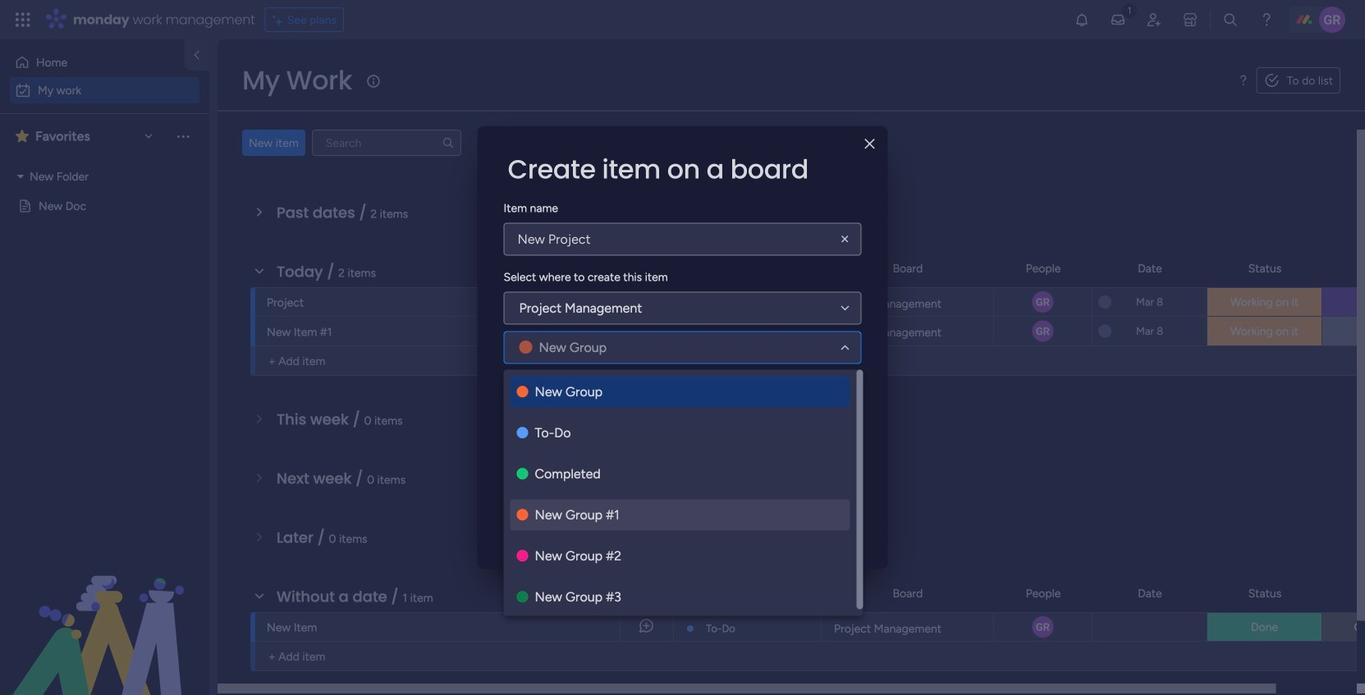 Task type: locate. For each thing, give the bounding box(es) containing it.
update feed image
[[1110, 11, 1126, 28]]

option
[[10, 49, 175, 76], [10, 77, 199, 103]]

v2 star 2 image
[[16, 126, 29, 146]]

1 vertical spatial v2 circle image
[[517, 426, 528, 440]]

notifications image
[[1074, 11, 1090, 28]]

list box
[[0, 158, 209, 319]]

2 v2 circle image from the top
[[517, 426, 528, 440]]

3 v2 circle image from the top
[[517, 467, 528, 481]]

v2 circle image
[[517, 385, 528, 399], [517, 426, 528, 440], [517, 467, 528, 481]]

lottie animation element
[[0, 530, 209, 695]]

see plans image
[[272, 10, 287, 29]]

1 vertical spatial option
[[10, 77, 199, 103]]

None search field
[[312, 130, 461, 156]]

help image
[[1259, 11, 1275, 28]]

0 vertical spatial option
[[10, 49, 175, 76]]

0 vertical spatial v2 circle image
[[517, 385, 528, 399]]

v2 circle image
[[519, 340, 532, 355], [517, 508, 528, 522], [517, 549, 528, 563], [517, 590, 528, 604]]

lottie animation image
[[0, 530, 209, 695]]

2 vertical spatial v2 circle image
[[517, 467, 528, 481]]

1 image
[[1122, 1, 1137, 19]]



Task type: describe. For each thing, give the bounding box(es) containing it.
public board image
[[17, 198, 33, 214]]

monday marketplace image
[[1182, 11, 1199, 28]]

Filter dashboard by text search field
[[312, 130, 461, 156]]

select product image
[[15, 11, 31, 28]]

greg robinson image
[[1319, 7, 1346, 33]]

caret down image
[[17, 171, 24, 182]]

close image
[[865, 138, 875, 150]]

invite members image
[[1146, 11, 1162, 28]]

For example, project proposal text field
[[504, 223, 862, 256]]

search everything image
[[1222, 11, 1239, 28]]

1 v2 circle image from the top
[[517, 385, 528, 399]]

search image
[[441, 136, 455, 149]]

2 option from the top
[[10, 77, 199, 103]]

1 option from the top
[[10, 49, 175, 76]]



Task type: vqa. For each thing, say whether or not it's contained in the screenshot.
Update Feed Image
yes



